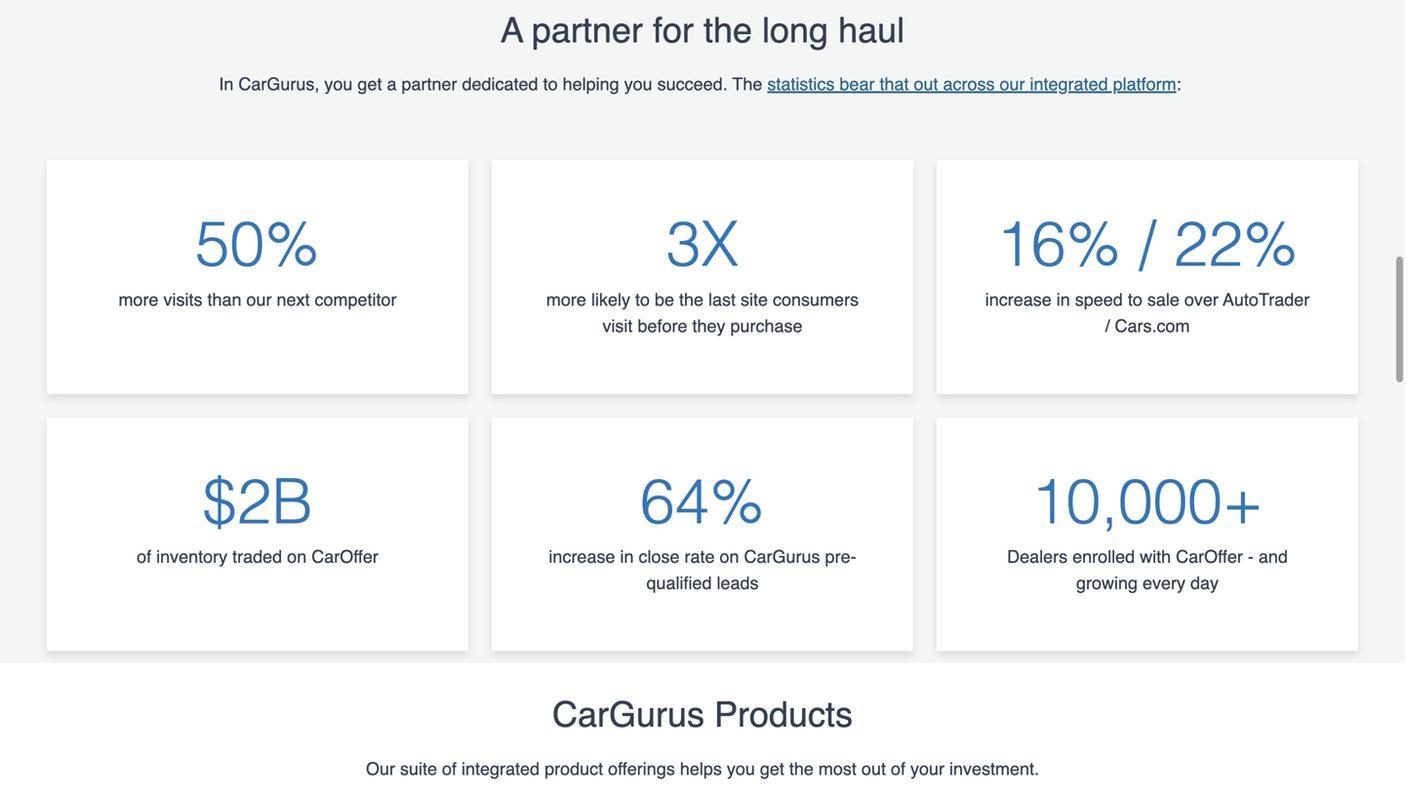 Task type: vqa. For each thing, say whether or not it's contained in the screenshot.
premium on the right top
no



Task type: describe. For each thing, give the bounding box(es) containing it.
to inside the 3x more likely to be the last site consumers visit before they purchase
[[635, 290, 650, 310]]

purchase
[[731, 316, 803, 336]]

most
[[819, 759, 857, 779]]

in
[[219, 74, 234, 94]]

more for 3x
[[547, 290, 587, 310]]

cargurus,
[[239, 74, 320, 94]]

helps
[[680, 759, 722, 779]]

before
[[638, 316, 688, 336]]

visit
[[603, 316, 633, 336]]

50%
[[195, 208, 320, 280]]

bear
[[840, 74, 875, 94]]

product
[[545, 759, 603, 779]]

1 horizontal spatial of
[[442, 759, 457, 779]]

offerings
[[608, 759, 675, 779]]

competitor
[[315, 290, 397, 310]]

pre-
[[825, 547, 857, 567]]

dedicated
[[462, 74, 538, 94]]

site
[[741, 290, 768, 310]]

last
[[709, 290, 736, 310]]

statistics bear that out across our integrated platform link
[[768, 74, 1177, 94]]

consumers
[[773, 290, 859, 310]]

1 vertical spatial get
[[760, 759, 785, 779]]

visits
[[163, 290, 203, 310]]

suite
[[400, 759, 437, 779]]

1 horizontal spatial you
[[624, 74, 653, 94]]

0 horizontal spatial /
[[1106, 316, 1110, 336]]

than
[[207, 290, 242, 310]]

with
[[1140, 547, 1172, 567]]

more for 50%
[[119, 290, 159, 310]]

1 horizontal spatial /
[[1139, 208, 1157, 280]]

2 horizontal spatial of
[[891, 759, 906, 779]]

and
[[1259, 547, 1288, 567]]

10,000+
[[1032, 466, 1264, 538]]

the
[[733, 74, 763, 94]]

on inside 64% increase in close rate on cargurus pre- qualified leads
[[720, 547, 739, 567]]

2 vertical spatial the
[[790, 759, 814, 779]]

$2b
[[202, 466, 313, 538]]

50% more visits than our next competitor
[[119, 208, 397, 310]]

of inside $2b of inventory traded on caroffer
[[137, 547, 151, 567]]

our suite of integrated product offerings helps you get the most out of your investment.
[[366, 759, 1040, 779]]

caroffer inside 10,000+ dealers enrolled with caroffer - and growing every day
[[1176, 547, 1244, 567]]

haul
[[839, 10, 905, 51]]

helping
[[563, 74, 620, 94]]

22%
[[1174, 208, 1299, 280]]

for
[[653, 10, 694, 51]]

3x
[[666, 208, 739, 280]]

in inside 64% increase in close rate on cargurus pre- qualified leads
[[620, 547, 634, 567]]

2 horizontal spatial you
[[727, 759, 755, 779]]

on inside $2b of inventory traded on caroffer
[[287, 547, 307, 567]]

1 horizontal spatial partner
[[532, 10, 643, 51]]

statistics
[[768, 74, 835, 94]]

products
[[715, 695, 853, 736]]

close
[[639, 547, 680, 567]]

sale
[[1148, 290, 1180, 310]]

in cargurus, you get a partner dedicated to helping you succeed.  the statistics bear that out across our integrated platform :
[[219, 74, 1187, 94]]

increase inside 64% increase in close rate on cargurus pre- qualified leads
[[549, 547, 615, 567]]

:
[[1177, 74, 1182, 94]]

likely
[[592, 290, 631, 310]]



Task type: locate. For each thing, give the bounding box(es) containing it.
increase
[[986, 290, 1052, 310], [549, 547, 615, 567]]

0 vertical spatial /
[[1139, 208, 1157, 280]]

across
[[943, 74, 995, 94]]

/
[[1139, 208, 1157, 280], [1106, 316, 1110, 336]]

caroffer right traded
[[312, 547, 379, 567]]

cargurus products
[[552, 695, 853, 736]]

0 vertical spatial out
[[914, 74, 939, 94]]

your
[[911, 759, 945, 779]]

0 horizontal spatial you
[[324, 74, 353, 94]]

2 more from the left
[[547, 290, 587, 310]]

increase inside 16% / 22% increase in speed to sale over autotrader / cars.com
[[986, 290, 1052, 310]]

be
[[655, 290, 675, 310]]

you right helps
[[727, 759, 755, 779]]

qualified
[[647, 574, 712, 594]]

1 vertical spatial integrated
[[462, 759, 540, 779]]

1 more from the left
[[119, 290, 159, 310]]

next
[[277, 290, 310, 310]]

caroffer inside $2b of inventory traded on caroffer
[[312, 547, 379, 567]]

that
[[880, 74, 909, 94]]

dealers
[[1008, 547, 1068, 567]]

enrolled
[[1073, 547, 1135, 567]]

0 vertical spatial in
[[1057, 290, 1071, 310]]

64% increase in close rate on cargurus pre- qualified leads
[[549, 466, 857, 594]]

1 vertical spatial in
[[620, 547, 634, 567]]

1 vertical spatial the
[[679, 290, 704, 310]]

every
[[1143, 574, 1186, 594]]

a
[[387, 74, 397, 94]]

get
[[358, 74, 382, 94], [760, 759, 785, 779]]

1 horizontal spatial integrated
[[1030, 74, 1109, 94]]

0 vertical spatial partner
[[532, 10, 643, 51]]

the left "most" on the right bottom of page
[[790, 759, 814, 779]]

0 horizontal spatial increase
[[549, 547, 615, 567]]

64%
[[640, 466, 765, 538]]

of left your
[[891, 759, 906, 779]]

traded
[[232, 547, 282, 567]]

our
[[366, 759, 395, 779]]

a
[[501, 10, 523, 51]]

increase left close
[[549, 547, 615, 567]]

the right be
[[679, 290, 704, 310]]

16% / 22% increase in speed to sale over autotrader / cars.com
[[986, 208, 1310, 336]]

2 horizontal spatial to
[[1128, 290, 1143, 310]]

growing
[[1077, 574, 1138, 594]]

1 vertical spatial out
[[862, 759, 886, 779]]

16%
[[997, 208, 1122, 280]]

/ up sale at the top right of page
[[1139, 208, 1157, 280]]

1 vertical spatial /
[[1106, 316, 1110, 336]]

integrated left product at the left
[[462, 759, 540, 779]]

cargurus inside 64% increase in close rate on cargurus pre- qualified leads
[[744, 547, 821, 567]]

1 vertical spatial cargurus
[[552, 695, 705, 736]]

10,000+ dealers enrolled with caroffer - and growing every day
[[1008, 466, 1288, 594]]

integrated left "platform"
[[1030, 74, 1109, 94]]

in inside 16% / 22% increase in speed to sale over autotrader / cars.com
[[1057, 290, 1071, 310]]

0 vertical spatial increase
[[986, 290, 1052, 310]]

0 horizontal spatial cargurus
[[552, 695, 705, 736]]

out right "most" on the right bottom of page
[[862, 759, 886, 779]]

of right suite
[[442, 759, 457, 779]]

of left the inventory
[[137, 547, 151, 567]]

1 horizontal spatial caroffer
[[1176, 547, 1244, 567]]

0 horizontal spatial get
[[358, 74, 382, 94]]

0 vertical spatial our
[[1000, 74, 1026, 94]]

platform
[[1113, 74, 1177, 94]]

to left be
[[635, 290, 650, 310]]

in left close
[[620, 547, 634, 567]]

0 vertical spatial cargurus
[[744, 547, 821, 567]]

to left sale at the top right of page
[[1128, 290, 1143, 310]]

more left likely
[[547, 290, 587, 310]]

our left next
[[246, 290, 272, 310]]

cargurus
[[744, 547, 821, 567], [552, 695, 705, 736]]

2 on from the left
[[720, 547, 739, 567]]

in left speed
[[1057, 290, 1071, 310]]

2 caroffer from the left
[[1176, 547, 1244, 567]]

cargurus up leads
[[744, 547, 821, 567]]

1 horizontal spatial increase
[[986, 290, 1052, 310]]

cargurus up offerings
[[552, 695, 705, 736]]

more left 'visits'
[[119, 290, 159, 310]]

you
[[324, 74, 353, 94], [624, 74, 653, 94], [727, 759, 755, 779]]

leads
[[717, 574, 759, 594]]

you right helping
[[624, 74, 653, 94]]

1 horizontal spatial our
[[1000, 74, 1026, 94]]

0 horizontal spatial more
[[119, 290, 159, 310]]

succeed.
[[658, 74, 728, 94]]

1 horizontal spatial more
[[547, 290, 587, 310]]

0 vertical spatial integrated
[[1030, 74, 1109, 94]]

in
[[1057, 290, 1071, 310], [620, 547, 634, 567]]

0 horizontal spatial of
[[137, 547, 151, 567]]

you left a
[[324, 74, 353, 94]]

get left a
[[358, 74, 382, 94]]

0 horizontal spatial partner
[[402, 74, 457, 94]]

partner up helping
[[532, 10, 643, 51]]

-
[[1248, 547, 1254, 567]]

autotrader
[[1224, 290, 1310, 310]]

0 horizontal spatial caroffer
[[312, 547, 379, 567]]

to
[[543, 74, 558, 94], [635, 290, 650, 310], [1128, 290, 1143, 310]]

rate
[[685, 547, 715, 567]]

1 horizontal spatial in
[[1057, 290, 1071, 310]]

caroffer
[[312, 547, 379, 567], [1176, 547, 1244, 567]]

increase down 16%
[[986, 290, 1052, 310]]

they
[[693, 316, 726, 336]]

cars.com
[[1115, 316, 1190, 336]]

1 vertical spatial partner
[[402, 74, 457, 94]]

1 on from the left
[[287, 547, 307, 567]]

1 horizontal spatial to
[[635, 290, 650, 310]]

out
[[914, 74, 939, 94], [862, 759, 886, 779]]

get down products
[[760, 759, 785, 779]]

0 horizontal spatial in
[[620, 547, 634, 567]]

1 vertical spatial increase
[[549, 547, 615, 567]]

our right across
[[1000, 74, 1026, 94]]

1 horizontal spatial out
[[914, 74, 939, 94]]

0 vertical spatial the
[[704, 10, 753, 51]]

integrated
[[1030, 74, 1109, 94], [462, 759, 540, 779]]

investment.
[[950, 759, 1040, 779]]

more
[[119, 290, 159, 310], [547, 290, 587, 310]]

1 horizontal spatial on
[[720, 547, 739, 567]]

partner
[[532, 10, 643, 51], [402, 74, 457, 94]]

caroffer up day
[[1176, 547, 1244, 567]]

to left helping
[[543, 74, 558, 94]]

0 vertical spatial get
[[358, 74, 382, 94]]

0 horizontal spatial to
[[543, 74, 558, 94]]

/ down speed
[[1106, 316, 1110, 336]]

the right for
[[704, 10, 753, 51]]

inventory
[[156, 547, 228, 567]]

to inside 16% / 22% increase in speed to sale over autotrader / cars.com
[[1128, 290, 1143, 310]]

our
[[1000, 74, 1026, 94], [246, 290, 272, 310]]

a partner for the long haul
[[501, 10, 905, 51]]

0 horizontal spatial on
[[287, 547, 307, 567]]

over
[[1185, 290, 1219, 310]]

out right that at the right top of page
[[914, 74, 939, 94]]

$2b of inventory traded on caroffer
[[137, 466, 379, 567]]

of
[[137, 547, 151, 567], [442, 759, 457, 779], [891, 759, 906, 779]]

speed
[[1076, 290, 1123, 310]]

on up leads
[[720, 547, 739, 567]]

0 horizontal spatial integrated
[[462, 759, 540, 779]]

3x more likely to be the last site consumers visit before they purchase
[[547, 208, 859, 336]]

on right traded
[[287, 547, 307, 567]]

our inside 50% more visits than our next competitor
[[246, 290, 272, 310]]

more inside 50% more visits than our next competitor
[[119, 290, 159, 310]]

on
[[287, 547, 307, 567], [720, 547, 739, 567]]

1 horizontal spatial get
[[760, 759, 785, 779]]

0 horizontal spatial our
[[246, 290, 272, 310]]

0 horizontal spatial out
[[862, 759, 886, 779]]

1 horizontal spatial cargurus
[[744, 547, 821, 567]]

partner right a
[[402, 74, 457, 94]]

1 caroffer from the left
[[312, 547, 379, 567]]

day
[[1191, 574, 1219, 594]]

long
[[762, 10, 829, 51]]

the inside the 3x more likely to be the last site consumers visit before they purchase
[[679, 290, 704, 310]]

the
[[704, 10, 753, 51], [679, 290, 704, 310], [790, 759, 814, 779]]

1 vertical spatial our
[[246, 290, 272, 310]]

more inside the 3x more likely to be the last site consumers visit before they purchase
[[547, 290, 587, 310]]



